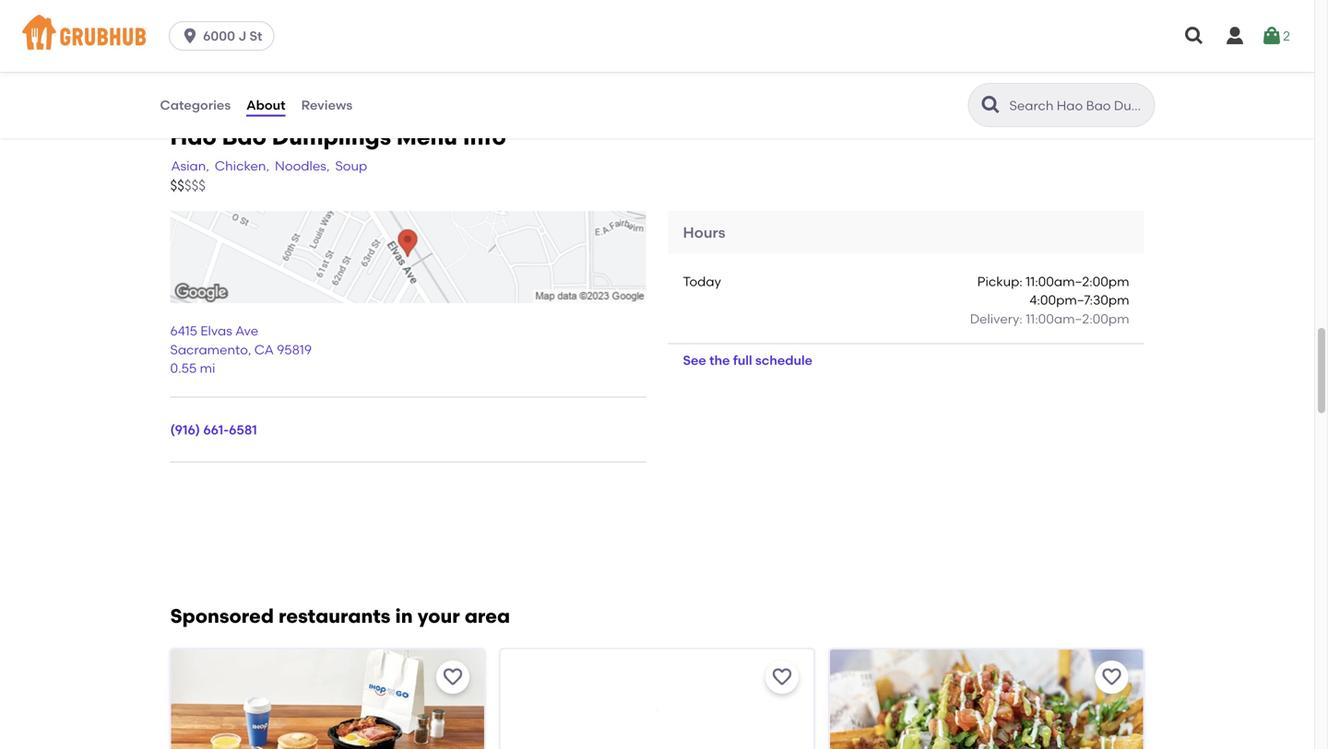 Task type: describe. For each thing, give the bounding box(es) containing it.
6000 j st
[[203, 28, 262, 44]]

hao
[[170, 124, 217, 150]]

,
[[248, 342, 251, 358]]

dumplings
[[272, 124, 391, 150]]

mi
[[200, 361, 215, 377]]

6000
[[203, 28, 235, 44]]

reviews
[[301, 97, 353, 113]]

reviews button
[[300, 72, 354, 138]]

ca
[[254, 342, 274, 358]]

asian, chicken, noodles, soup
[[171, 158, 367, 174]]

sponsored restaurants in your area
[[170, 605, 510, 629]]

save this restaurant button for ihop logo
[[436, 661, 469, 695]]

$$$$$
[[170, 178, 206, 194]]

6000 j st button
[[169, 21, 282, 51]]

2
[[1283, 28, 1290, 44]]

see the full schedule
[[683, 353, 813, 369]]

ihop logo image
[[171, 650, 484, 750]]

hao bao dumplings menu info
[[170, 124, 506, 150]]

noodles, button
[[274, 156, 331, 176]]

main navigation navigation
[[0, 0, 1314, 72]]

pickup: 11:00am–2:00pm 4:00pm–7:30pm delivery: 11:00am–2:00pm
[[970, 274, 1130, 327]]

sponsored
[[170, 605, 274, 629]]

1 11:00am–2:00pm from the top
[[1026, 274, 1130, 290]]

about button
[[246, 72, 286, 138]]

0.55
[[170, 361, 197, 377]]

save this restaurant button for chando's tacos logo
[[1095, 661, 1129, 695]]

6415
[[170, 323, 197, 339]]

categories
[[160, 97, 231, 113]]

soup button
[[334, 156, 368, 176]]

asian, button
[[170, 156, 210, 176]]



Task type: locate. For each thing, give the bounding box(es) containing it.
in
[[395, 605, 413, 629]]

asian,
[[171, 158, 209, 174]]

1 save this restaurant image from the left
[[771, 667, 793, 689]]

0 horizontal spatial save this restaurant image
[[771, 667, 793, 689]]

st
[[250, 28, 262, 44]]

j
[[238, 28, 246, 44]]

(916) 661-6581 button
[[170, 421, 257, 440]]

1 save this restaurant button from the left
[[436, 661, 469, 695]]

sacramento
[[170, 342, 248, 358]]

2 11:00am–2:00pm from the top
[[1026, 311, 1130, 327]]

hours
[[683, 224, 726, 242]]

delivery:
[[970, 311, 1023, 327]]

restaurants
[[279, 605, 391, 629]]

3 svg image from the left
[[1261, 25, 1283, 47]]

elvas
[[201, 323, 232, 339]]

search icon image
[[980, 94, 1002, 116]]

noodles,
[[275, 158, 330, 174]]

2 horizontal spatial svg image
[[1261, 25, 1283, 47]]

chicken,
[[215, 158, 269, 174]]

Search Hao Bao Dumplings search field
[[1008, 97, 1149, 114]]

2 save this restaurant image from the left
[[1101, 667, 1123, 689]]

about
[[246, 97, 286, 113]]

0 horizontal spatial svg image
[[1184, 25, 1206, 47]]

schedule
[[756, 353, 813, 369]]

save this restaurant button
[[436, 661, 469, 695], [766, 661, 799, 695], [1095, 661, 1129, 695]]

see
[[683, 353, 706, 369]]

your
[[418, 605, 460, 629]]

1 horizontal spatial save this restaurant button
[[766, 661, 799, 695]]

chando's tacos logo image
[[830, 650, 1143, 750]]

4:00pm–7:30pm
[[1030, 293, 1130, 308]]

2 horizontal spatial save this restaurant button
[[1095, 661, 1129, 695]]

$$
[[170, 178, 184, 194]]

1 horizontal spatial svg image
[[1224, 25, 1246, 47]]

(916) 661-6581
[[170, 423, 257, 438]]

svg image inside 2 "button"
[[1261, 25, 1283, 47]]

1 svg image from the left
[[1184, 25, 1206, 47]]

6415 elvas ave sacramento , ca 95819 0.55 mi
[[170, 323, 312, 377]]

1 horizontal spatial save this restaurant image
[[1101, 667, 1123, 689]]

the
[[709, 353, 730, 369]]

pickup:
[[977, 274, 1023, 290]]

chicken, button
[[214, 156, 270, 176]]

661-
[[203, 423, 229, 438]]

see the full schedule button
[[668, 344, 827, 378]]

2 svg image from the left
[[1224, 25, 1246, 47]]

svg image
[[181, 27, 199, 45]]

3 save this restaurant button from the left
[[1095, 661, 1129, 695]]

2 button
[[1261, 19, 1290, 53]]

1 vertical spatial 11:00am–2:00pm
[[1026, 311, 1130, 327]]

full
[[733, 353, 752, 369]]

(916)
[[170, 423, 200, 438]]

ave
[[235, 323, 258, 339]]

info
[[463, 124, 506, 150]]

11:00am–2:00pm up the 4:00pm–7:30pm
[[1026, 274, 1130, 290]]

11:00am–2:00pm down the 4:00pm–7:30pm
[[1026, 311, 1130, 327]]

categories button
[[159, 72, 232, 138]]

save this restaurant image
[[771, 667, 793, 689], [1101, 667, 1123, 689]]

0 horizontal spatial save this restaurant button
[[436, 661, 469, 695]]

svg image
[[1184, 25, 1206, 47], [1224, 25, 1246, 47], [1261, 25, 1283, 47]]

2 save this restaurant button from the left
[[766, 661, 799, 695]]

area
[[465, 605, 510, 629]]

soup
[[335, 158, 367, 174]]

6581
[[229, 423, 257, 438]]

bao
[[222, 124, 267, 150]]

save this restaurant image
[[442, 667, 464, 689]]

95819
[[277, 342, 312, 358]]

menu
[[397, 124, 458, 150]]

11:00am–2:00pm
[[1026, 274, 1130, 290], [1026, 311, 1130, 327]]

0 vertical spatial 11:00am–2:00pm
[[1026, 274, 1130, 290]]

today
[[683, 274, 721, 290]]



Task type: vqa. For each thing, say whether or not it's contained in the screenshot.
or
no



